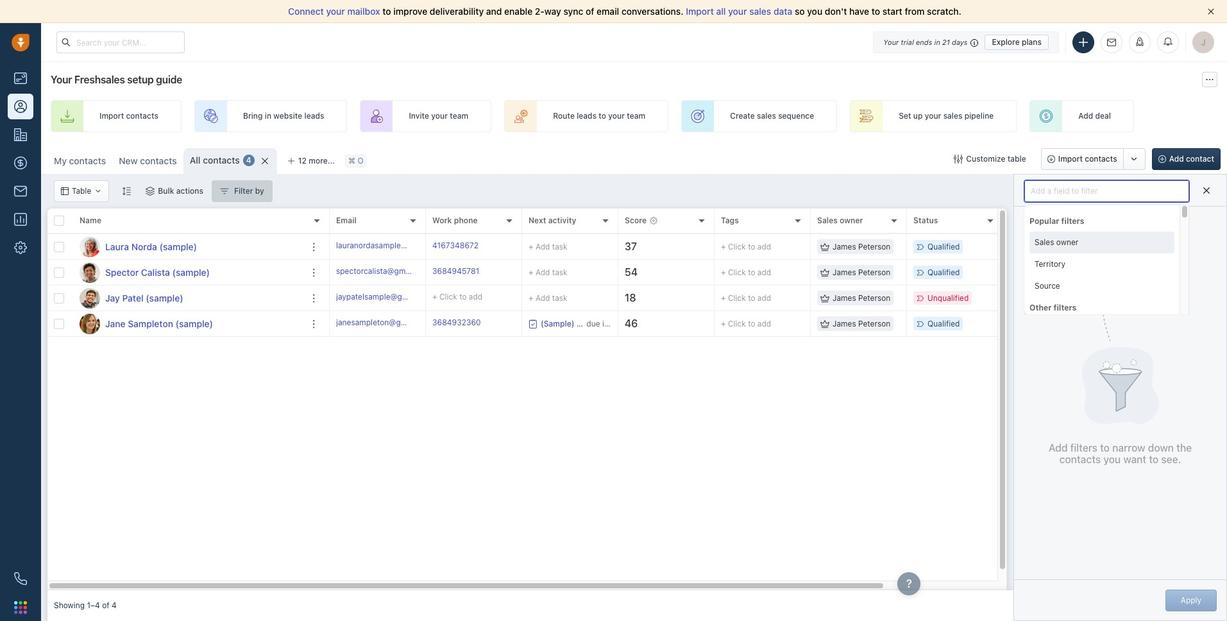 Task type: locate. For each thing, give the bounding box(es) containing it.
spectorcalista@gmail.com
[[336, 266, 432, 276]]

team
[[450, 111, 469, 121], [627, 111, 646, 121]]

enable
[[505, 6, 533, 17]]

+ click to add for 37
[[721, 242, 772, 252]]

contacts inside 'link'
[[126, 111, 158, 121]]

import down the your freshsales setup guide at the left top of page
[[99, 111, 124, 121]]

other
[[1030, 303, 1052, 312]]

1 vertical spatial import contacts
[[1059, 154, 1118, 164]]

click for 18
[[728, 293, 746, 303]]

of right sync
[[586, 6, 595, 17]]

add filters to narrow down the contacts you want to see.
[[1049, 442, 1193, 465]]

of right 1–4
[[102, 601, 110, 611]]

option
[[1030, 210, 1175, 297]]

contacts down setup
[[126, 111, 158, 121]]

2 horizontal spatial import
[[1059, 154, 1083, 164]]

all
[[190, 155, 201, 166]]

email
[[597, 6, 620, 17]]

ends
[[916, 38, 933, 46]]

add contact button
[[1153, 148, 1221, 170]]

3 james from the top
[[833, 293, 857, 303]]

in left the 21
[[935, 38, 941, 46]]

press space to select this row. row containing laura norda (sample)
[[47, 234, 330, 260]]

leads right 'website'
[[305, 111, 324, 121]]

(sample) right 'sampleton'
[[176, 318, 213, 329]]

in right the bring
[[265, 111, 272, 121]]

1 horizontal spatial leads
[[577, 111, 597, 121]]

+ add task for 37
[[529, 242, 568, 251]]

0 horizontal spatial of
[[102, 601, 110, 611]]

my contacts button
[[47, 148, 112, 174], [54, 155, 106, 166]]

filters right other
[[1054, 303, 1077, 312]]

you
[[808, 6, 823, 17], [1104, 454, 1121, 465]]

you left want
[[1104, 454, 1121, 465]]

46
[[625, 318, 638, 329]]

task for 54
[[552, 267, 568, 277]]

qualified for 54
[[928, 268, 960, 277]]

4 james peterson from the top
[[833, 319, 891, 329]]

0 horizontal spatial 4
[[112, 601, 117, 611]]

3 qualified from the top
[[928, 319, 960, 329]]

james for 46
[[833, 319, 857, 329]]

import contacts inside button
[[1059, 154, 1118, 164]]

all contacts link
[[190, 154, 240, 167]]

pipeline
[[965, 111, 994, 121]]

activity
[[549, 216, 577, 226]]

0 vertical spatial + add task
[[529, 242, 568, 251]]

1 + click to add from the top
[[721, 242, 772, 252]]

4 peterson from the top
[[859, 319, 891, 329]]

import contacts for the import contacts button
[[1059, 154, 1118, 164]]

1 vertical spatial owner
[[1057, 237, 1079, 247]]

(sample) down name row
[[160, 241, 197, 252]]

by
[[255, 186, 264, 196]]

0 vertical spatial qualified
[[928, 242, 960, 252]]

deal
[[1096, 111, 1112, 121]]

spector
[[105, 267, 139, 278]]

1 vertical spatial in
[[265, 111, 272, 121]]

jane
[[105, 318, 126, 329]]

deliverability
[[430, 6, 484, 17]]

create sales sequence
[[731, 111, 815, 121]]

(sample) for jay patel (sample)
[[146, 292, 183, 303]]

your right "route"
[[609, 111, 625, 121]]

container_wx8msf4aqz5i3rn1 image
[[955, 155, 964, 164], [61, 187, 69, 195], [95, 187, 102, 195], [821, 242, 830, 251], [821, 294, 830, 303], [529, 319, 538, 328]]

4167348672
[[433, 241, 479, 250]]

want
[[1124, 454, 1147, 465]]

2 + click to add from the top
[[721, 268, 772, 277]]

s image
[[80, 262, 100, 283]]

1 vertical spatial sales owner
[[1035, 237, 1079, 247]]

0 vertical spatial sales owner
[[818, 216, 864, 226]]

import contacts down setup
[[99, 111, 158, 121]]

contacts left narrow
[[1060, 454, 1102, 465]]

filters left narrow
[[1071, 442, 1098, 454]]

1 horizontal spatial owner
[[1057, 237, 1079, 247]]

3 peterson from the top
[[859, 293, 891, 303]]

james for 54
[[833, 268, 857, 277]]

0 vertical spatial sales
[[818, 216, 838, 226]]

1 vertical spatial sales
[[1035, 237, 1055, 247]]

+ click to add for 46
[[721, 319, 772, 329]]

press space to select this row. row
[[47, 234, 330, 260], [330, 234, 1126, 260], [47, 260, 330, 286], [330, 260, 1126, 286], [47, 286, 330, 311], [330, 286, 1126, 311], [47, 311, 330, 337], [330, 311, 1126, 337]]

2 team from the left
[[627, 111, 646, 121]]

1 james from the top
[[833, 242, 857, 252]]

james peterson for 18
[[833, 293, 891, 303]]

task for 37
[[552, 242, 568, 251]]

filters inside add filters to narrow down the contacts you want to see.
[[1071, 442, 1098, 454]]

trial
[[901, 38, 914, 46]]

grid
[[47, 209, 1126, 590]]

press space to select this row. row containing 18
[[330, 286, 1126, 311]]

0 vertical spatial of
[[586, 6, 595, 17]]

lauranordasample@gmail.com link
[[336, 240, 445, 254]]

37
[[625, 241, 637, 252]]

jay patel (sample)
[[105, 292, 183, 303]]

team inside "link"
[[450, 111, 469, 121]]

freshsales
[[74, 74, 125, 85]]

add
[[758, 242, 772, 252], [758, 268, 772, 277], [469, 292, 483, 302], [758, 293, 772, 303], [758, 319, 772, 329]]

qualified down unqualified
[[928, 319, 960, 329]]

your left freshsales
[[51, 74, 72, 85]]

name column header
[[73, 209, 330, 234]]

data
[[774, 6, 793, 17]]

1 peterson from the top
[[859, 242, 891, 252]]

1 horizontal spatial in
[[935, 38, 941, 46]]

sales owner inside grid
[[818, 216, 864, 226]]

0 horizontal spatial your
[[51, 74, 72, 85]]

your for your trial ends in 21 days
[[884, 38, 899, 46]]

1 vertical spatial of
[[102, 601, 110, 611]]

add a field to filter
[[1031, 185, 1098, 194]]

1 vertical spatial your
[[51, 74, 72, 85]]

1 horizontal spatial 4
[[246, 156, 252, 165]]

2 peterson from the top
[[859, 268, 891, 277]]

1 vertical spatial qualified
[[928, 268, 960, 277]]

more...
[[309, 156, 335, 166]]

click for 46
[[728, 319, 746, 329]]

Add a field to filter search field
[[1024, 179, 1191, 202]]

0 vertical spatial import
[[686, 6, 714, 17]]

filters for other
[[1054, 303, 1077, 312]]

to
[[383, 6, 391, 17], [872, 6, 881, 17], [599, 111, 607, 121], [1072, 185, 1079, 194], [748, 242, 756, 252], [748, 268, 756, 277], [460, 292, 467, 302], [748, 293, 756, 303], [748, 319, 756, 329], [1101, 442, 1110, 454], [1150, 454, 1159, 465]]

contacts up add a field to filter dropdown button
[[1086, 154, 1118, 164]]

field
[[1054, 185, 1070, 194]]

1 vertical spatial you
[[1104, 454, 1121, 465]]

1 qualified from the top
[[928, 242, 960, 252]]

1 vertical spatial 4
[[112, 601, 117, 611]]

qualified down status
[[928, 242, 960, 252]]

click for 54
[[728, 268, 746, 277]]

the
[[1177, 442, 1193, 454]]

2 vertical spatial filters
[[1071, 442, 1098, 454]]

import up add a field to filter
[[1059, 154, 1083, 164]]

add inside button
[[1170, 154, 1185, 164]]

filter
[[234, 186, 253, 196]]

filter by button
[[212, 180, 273, 202]]

3 + add task from the top
[[529, 293, 568, 303]]

close image
[[1209, 8, 1215, 15]]

see.
[[1162, 454, 1182, 465]]

route leads to your team
[[553, 111, 646, 121]]

2 task from the top
[[552, 267, 568, 277]]

2 vertical spatial task
[[552, 293, 568, 303]]

1 horizontal spatial you
[[1104, 454, 1121, 465]]

contacts
[[126, 111, 158, 121], [1086, 154, 1118, 164], [203, 155, 240, 166], [69, 155, 106, 166], [140, 155, 177, 166], [1060, 454, 1102, 465]]

add inside add filters to narrow down the contacts you want to see.
[[1049, 442, 1068, 454]]

1 vertical spatial task
[[552, 267, 568, 277]]

+ add task for 18
[[529, 293, 568, 303]]

source option
[[1030, 275, 1175, 297]]

row group containing 37
[[330, 234, 1126, 337]]

1 + add task from the top
[[529, 242, 568, 251]]

1 horizontal spatial sales owner
[[1035, 237, 1079, 247]]

0 vertical spatial owner
[[840, 216, 864, 226]]

add for 18
[[758, 293, 772, 303]]

container_wx8msf4aqz5i3rn1 image
[[146, 187, 155, 196], [220, 187, 229, 196], [821, 268, 830, 277], [821, 319, 830, 328]]

import left all
[[686, 6, 714, 17]]

import contacts inside 'link'
[[99, 111, 158, 121]]

table button
[[54, 180, 109, 202]]

row group
[[47, 234, 330, 337], [330, 234, 1126, 337]]

0 vertical spatial in
[[935, 38, 941, 46]]

your inside "link"
[[432, 111, 448, 121]]

work phone
[[433, 216, 478, 226]]

3 james peterson from the top
[[833, 293, 891, 303]]

peterson
[[859, 242, 891, 252], [859, 268, 891, 277], [859, 293, 891, 303], [859, 319, 891, 329]]

1 vertical spatial import
[[99, 111, 124, 121]]

your left mailbox
[[326, 6, 345, 17]]

+ click to add
[[721, 242, 772, 252], [721, 268, 772, 277], [721, 293, 772, 303], [721, 319, 772, 329]]

add contact
[[1170, 154, 1215, 164]]

improve
[[394, 6, 428, 17]]

1 task from the top
[[552, 242, 568, 251]]

1 horizontal spatial import contacts
[[1059, 154, 1118, 164]]

phone
[[454, 216, 478, 226]]

bulk
[[158, 186, 174, 196]]

you right so
[[808, 6, 823, 17]]

4 inside all contacts 4
[[246, 156, 252, 165]]

start
[[883, 6, 903, 17]]

import contacts up filter
[[1059, 154, 1118, 164]]

name row
[[47, 209, 330, 234]]

add for 54
[[758, 268, 772, 277]]

spectorcalista@gmail.com link
[[336, 266, 432, 279]]

(sample)
[[160, 241, 197, 252], [172, 267, 210, 278], [146, 292, 183, 303], [176, 318, 213, 329]]

list box
[[1024, 204, 1191, 621]]

laura
[[105, 241, 129, 252]]

2 vertical spatial import
[[1059, 154, 1083, 164]]

2 james peterson from the top
[[833, 268, 891, 277]]

press space to select this row. row containing 54
[[330, 260, 1126, 286]]

0 horizontal spatial import
[[99, 111, 124, 121]]

2 row group from the left
[[330, 234, 1126, 337]]

1 vertical spatial + add task
[[529, 267, 568, 277]]

sales inside grid
[[818, 216, 838, 226]]

and
[[486, 6, 502, 17]]

your right invite at the left top
[[432, 111, 448, 121]]

1 horizontal spatial sales
[[1035, 237, 1055, 247]]

contact
[[1187, 154, 1215, 164]]

import inside 'link'
[[99, 111, 124, 121]]

j image
[[80, 288, 100, 308]]

sampleton
[[128, 318, 173, 329]]

filters for popular
[[1062, 216, 1085, 226]]

peterson for 18
[[859, 293, 891, 303]]

0 vertical spatial filters
[[1062, 216, 1085, 226]]

1 row group from the left
[[47, 234, 330, 337]]

0 horizontal spatial team
[[450, 111, 469, 121]]

unqualified
[[928, 293, 969, 303]]

leads right "route"
[[577, 111, 597, 121]]

bring
[[243, 111, 263, 121]]

0 horizontal spatial import contacts
[[99, 111, 158, 121]]

1 horizontal spatial team
[[627, 111, 646, 121]]

option containing popular filters
[[1030, 210, 1175, 297]]

filters right popular on the top of the page
[[1062, 216, 1085, 226]]

0 horizontal spatial sales owner
[[818, 216, 864, 226]]

4 up filter by
[[246, 156, 252, 165]]

your left trial
[[884, 38, 899, 46]]

import inside button
[[1059, 154, 1083, 164]]

0 vertical spatial task
[[552, 242, 568, 251]]

12 more...
[[298, 156, 335, 166]]

2 vertical spatial + add task
[[529, 293, 568, 303]]

4 right 1–4
[[112, 601, 117, 611]]

3684945781
[[433, 266, 480, 276]]

showing
[[54, 601, 85, 611]]

0 vertical spatial you
[[808, 6, 823, 17]]

1 horizontal spatial your
[[884, 38, 899, 46]]

your right up
[[925, 111, 942, 121]]

3 task from the top
[[552, 293, 568, 303]]

⌘
[[349, 156, 356, 166]]

4 + click to add from the top
[[721, 319, 772, 329]]

add for 37
[[758, 242, 772, 252]]

0 horizontal spatial sales
[[818, 216, 838, 226]]

54
[[625, 266, 638, 278]]

press space to select this row. row containing 46
[[330, 311, 1126, 337]]

4 james from the top
[[833, 319, 857, 329]]

press space to select this row. row containing jane sampleton (sample)
[[47, 311, 330, 337]]

0 vertical spatial 4
[[246, 156, 252, 165]]

2 qualified from the top
[[928, 268, 960, 277]]

3684932360 link
[[433, 317, 481, 331]]

0 horizontal spatial owner
[[840, 216, 864, 226]]

(sample) for laura norda (sample)
[[160, 241, 197, 252]]

james peterson for 37
[[833, 242, 891, 252]]

1 vertical spatial filters
[[1054, 303, 1077, 312]]

group
[[1030, 231, 1175, 297]]

3 + click to add from the top
[[721, 293, 772, 303]]

(sample) inside 'link'
[[146, 292, 183, 303]]

sales left pipeline
[[944, 111, 963, 121]]

4
[[246, 156, 252, 165], [112, 601, 117, 611]]

1 team from the left
[[450, 111, 469, 121]]

my contacts
[[54, 155, 106, 166]]

2 vertical spatial qualified
[[928, 319, 960, 329]]

1 james peterson from the top
[[833, 242, 891, 252]]

list box containing popular filters
[[1024, 204, 1191, 621]]

all
[[717, 6, 726, 17]]

container_wx8msf4aqz5i3rn1 image inside customize table button
[[955, 155, 964, 164]]

0 horizontal spatial you
[[808, 6, 823, 17]]

filter
[[1081, 185, 1098, 194]]

qualified up unqualified
[[928, 268, 960, 277]]

plans
[[1022, 37, 1042, 47]]

owner inside sales owner option
[[1057, 237, 1079, 247]]

0 vertical spatial your
[[884, 38, 899, 46]]

import contacts for "import contacts" 'link'
[[99, 111, 158, 121]]

add
[[1079, 111, 1094, 121], [1170, 154, 1185, 164], [1031, 185, 1045, 194], [536, 242, 550, 251], [536, 267, 550, 277], [536, 293, 550, 303], [1049, 442, 1068, 454]]

website
[[274, 111, 302, 121]]

customize table button
[[946, 148, 1035, 170]]

mailbox
[[348, 6, 380, 17]]

(sample) up jane sampleton (sample)
[[146, 292, 183, 303]]

0 horizontal spatial in
[[265, 111, 272, 121]]

Search your CRM... text field
[[56, 31, 185, 53]]

(sample) right the calista
[[172, 267, 210, 278]]

tags
[[721, 216, 739, 226]]

2 + add task from the top
[[529, 267, 568, 277]]

0 vertical spatial import contacts
[[99, 111, 158, 121]]

popular
[[1030, 216, 1060, 226]]

0 horizontal spatial leads
[[305, 111, 324, 121]]

press space to select this row. row containing jay patel (sample)
[[47, 286, 330, 311]]

contacts inside add filters to narrow down the contacts you want to see.
[[1060, 454, 1102, 465]]

2 james from the top
[[833, 268, 857, 277]]

21
[[943, 38, 951, 46]]



Task type: describe. For each thing, give the bounding box(es) containing it.
have
[[850, 6, 870, 17]]

your trial ends in 21 days
[[884, 38, 968, 46]]

from
[[905, 6, 925, 17]]

you inside add filters to narrow down the contacts you want to see.
[[1104, 454, 1121, 465]]

sync
[[564, 6, 584, 17]]

bring in website leads
[[243, 111, 324, 121]]

spector calista (sample)
[[105, 267, 210, 278]]

patel
[[122, 292, 144, 303]]

bulk actions
[[158, 186, 203, 196]]

grid containing 37
[[47, 209, 1126, 590]]

+ add task for 54
[[529, 267, 568, 277]]

laura norda (sample)
[[105, 241, 197, 252]]

sales left data
[[750, 6, 772, 17]]

territory option
[[1030, 253, 1175, 275]]

bring in website leads link
[[194, 100, 348, 132]]

days
[[953, 38, 968, 46]]

score
[[625, 216, 647, 226]]

import contacts group
[[1042, 148, 1146, 170]]

+ click to add for 18
[[721, 293, 772, 303]]

import for the import contacts button
[[1059, 154, 1083, 164]]

(sample) for spector calista (sample)
[[172, 267, 210, 278]]

invite your team
[[409, 111, 469, 121]]

jaypatelsample@gmail.com
[[336, 292, 435, 302]]

contacts right new
[[140, 155, 177, 166]]

laura norda (sample) link
[[105, 240, 197, 253]]

1 leads from the left
[[305, 111, 324, 121]]

create
[[731, 111, 755, 121]]

your right all
[[729, 6, 747, 17]]

add for 46
[[758, 319, 772, 329]]

email
[[336, 216, 357, 226]]

import for "import contacts" 'link'
[[99, 111, 124, 121]]

so
[[795, 6, 805, 17]]

contacts right all
[[203, 155, 240, 166]]

up
[[914, 111, 923, 121]]

2 leads from the left
[[577, 111, 597, 121]]

other filters
[[1030, 303, 1077, 312]]

filters for add
[[1071, 442, 1098, 454]]

james peterson for 46
[[833, 319, 891, 329]]

source
[[1035, 281, 1061, 290]]

add deal
[[1079, 111, 1112, 121]]

jane sampleton (sample) link
[[105, 317, 213, 330]]

12
[[298, 156, 307, 166]]

customize
[[967, 154, 1006, 164]]

popular filters
[[1030, 216, 1085, 226]]

phone image
[[14, 573, 27, 585]]

qualified for 37
[[928, 242, 960, 252]]

add inside dropdown button
[[1031, 185, 1045, 194]]

calista
[[141, 267, 170, 278]]

james for 18
[[833, 293, 857, 303]]

jane sampleton (sample)
[[105, 318, 213, 329]]

invite
[[409, 111, 429, 121]]

import all your sales data link
[[686, 6, 795, 17]]

jay
[[105, 292, 120, 303]]

owner inside grid
[[840, 216, 864, 226]]

3684932360
[[433, 318, 481, 327]]

sales owner option
[[1030, 231, 1175, 253]]

in inside bring in website leads link
[[265, 111, 272, 121]]

jay patel (sample) link
[[105, 292, 183, 305]]

work
[[433, 216, 452, 226]]

janesampleton@gmail.com 3684932360
[[336, 318, 481, 327]]

l image
[[80, 237, 100, 257]]

table
[[72, 186, 91, 196]]

(sample) for jane sampleton (sample)
[[176, 318, 213, 329]]

janesampleton@gmail.com
[[336, 318, 433, 327]]

bulk actions button
[[138, 180, 212, 202]]

norda
[[131, 241, 157, 252]]

4167348672 link
[[433, 240, 479, 254]]

route leads to your team link
[[505, 100, 669, 132]]

row group containing laura norda (sample)
[[47, 234, 330, 337]]

task for 18
[[552, 293, 568, 303]]

explore
[[993, 37, 1020, 47]]

set up your sales pipeline link
[[851, 100, 1017, 132]]

connect your mailbox link
[[288, 6, 383, 17]]

add a field to filter button
[[1024, 179, 1191, 201]]

to inside dropdown button
[[1072, 185, 1079, 194]]

container_wx8msf4aqz5i3rn1 image inside filter by button
[[220, 187, 229, 196]]

sales inside option
[[1035, 237, 1055, 247]]

group containing sales owner
[[1030, 231, 1175, 297]]

invite your team link
[[360, 100, 492, 132]]

set up your sales pipeline
[[899, 111, 994, 121]]

spector calista (sample) link
[[105, 266, 210, 279]]

import contacts button
[[1042, 148, 1124, 170]]

new contacts
[[119, 155, 177, 166]]

container_wx8msf4aqz5i3rn1 image inside bulk actions button
[[146, 187, 155, 196]]

setup
[[127, 74, 154, 85]]

table
[[1008, 154, 1027, 164]]

contacts right my
[[69, 155, 106, 166]]

sequence
[[779, 111, 815, 121]]

jaypatelsample@gmail.com link
[[336, 291, 435, 305]]

don't
[[825, 6, 847, 17]]

1 horizontal spatial of
[[586, 6, 595, 17]]

james peterson for 54
[[833, 268, 891, 277]]

freshworks switcher image
[[14, 601, 27, 614]]

your for your freshsales setup guide
[[51, 74, 72, 85]]

james for 37
[[833, 242, 857, 252]]

peterson for 54
[[859, 268, 891, 277]]

1 horizontal spatial import
[[686, 6, 714, 17]]

j image
[[80, 314, 100, 334]]

click for 37
[[728, 242, 746, 252]]

my
[[54, 155, 67, 166]]

contacts inside button
[[1086, 154, 1118, 164]]

jaypatelsample@gmail.com + click to add
[[336, 292, 483, 302]]

set
[[899, 111, 912, 121]]

peterson for 46
[[859, 319, 891, 329]]

filter by
[[234, 186, 264, 196]]

new
[[119, 155, 138, 166]]

sales right create
[[757, 111, 777, 121]]

explore plans link
[[985, 34, 1049, 50]]

connect your mailbox to improve deliverability and enable 2-way sync of email conversations. import all your sales data so you don't have to start from scratch.
[[288, 6, 962, 17]]

press space to select this row. row containing 37
[[330, 234, 1126, 260]]

peterson for 37
[[859, 242, 891, 252]]

style_myh0__igzzd8unmi image
[[122, 186, 131, 195]]

12 more... button
[[280, 152, 342, 170]]

import contacts link
[[51, 100, 182, 132]]

press space to select this row. row containing spector calista (sample)
[[47, 260, 330, 286]]

+ click to add for 54
[[721, 268, 772, 277]]

janesampleton@gmail.com link
[[336, 317, 433, 331]]

your freshsales setup guide
[[51, 74, 182, 85]]

qualified for 46
[[928, 319, 960, 329]]

phone element
[[8, 566, 33, 592]]

sales owner inside sales owner option
[[1035, 237, 1079, 247]]

territory
[[1035, 259, 1066, 269]]

status
[[914, 216, 939, 226]]

lauranordasample@gmail.com
[[336, 241, 445, 250]]

narrow
[[1113, 442, 1146, 454]]



Task type: vqa. For each thing, say whether or not it's contained in the screenshot.
Click corresponding to 54
yes



